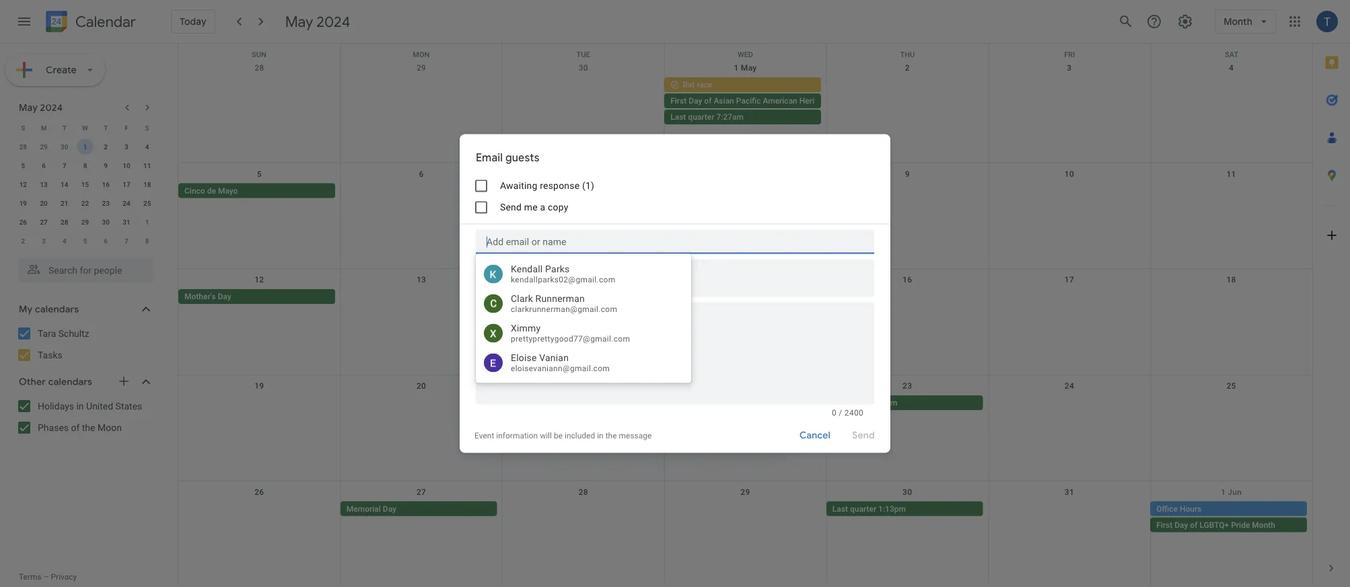 Task type: locate. For each thing, give the bounding box(es) containing it.
0 horizontal spatial 20
[[40, 199, 48, 207]]

3 down fri
[[1067, 63, 1072, 73]]

12 up mother's day "button"
[[255, 275, 264, 285]]

cell containing office hours
[[1151, 502, 1313, 534]]

18 element
[[139, 176, 155, 193]]

19 element
[[15, 195, 31, 211]]

2 june element
[[15, 233, 31, 249]]

tara
[[552, 274, 571, 285], [38, 328, 56, 339], [525, 347, 544, 358]]

1 horizontal spatial month
[[1252, 521, 1276, 530]]

0 horizontal spatial kendall
[[511, 264, 543, 275]]

28 april element
[[15, 139, 31, 155]]

no
[[667, 408, 678, 418]]

2 down "thu"
[[905, 63, 910, 73]]

1 vertical spatial parks
[[586, 304, 611, 315]]

1 vertical spatial 19
[[255, 382, 264, 391]]

in right included
[[597, 431, 604, 441]]

first inside "button"
[[671, 292, 687, 302]]

the left the message on the bottom
[[606, 431, 617, 441]]

2 horizontal spatial 13
[[564, 213, 574, 224]]

5 up 12 element
[[21, 162, 25, 170]]

1 june element
[[139, 214, 155, 230]]

awaiting
[[556, 256, 588, 265]]

guests up the yes,
[[533, 242, 562, 253]]

cell
[[178, 77, 340, 126], [340, 77, 503, 126], [503, 77, 665, 126], [665, 77, 856, 126], [827, 77, 989, 126], [989, 77, 1151, 126], [1151, 77, 1313, 126], [340, 184, 503, 200], [827, 184, 989, 200], [989, 184, 1151, 200], [1151, 184, 1313, 200], [340, 290, 503, 306], [503, 290, 665, 306], [827, 290, 989, 306], [989, 290, 1151, 306], [1151, 290, 1313, 306], [178, 396, 340, 412], [340, 396, 503, 412], [503, 396, 665, 412], [665, 396, 827, 412], [989, 396, 1151, 412], [1151, 396, 1313, 412], [178, 502, 340, 534], [503, 502, 665, 534], [665, 502, 827, 534], [989, 502, 1151, 534], [1151, 502, 1313, 534]]

parks for kendall parks
[[586, 304, 611, 315]]

4 down sat
[[1229, 63, 1234, 73]]

day inside first day of asian pacific american heritage month last quarter 7:27am
[[689, 96, 702, 106]]

tara schultz
[[38, 328, 89, 339], [525, 347, 578, 358]]

10 inside row group
[[123, 162, 130, 170]]

2 down 26 element
[[21, 237, 25, 245]]

23 inside 23 element
[[102, 199, 110, 207]]

16 inside grid
[[903, 275, 912, 285]]

copy
[[548, 202, 569, 213]]

8 up "15" element
[[83, 162, 87, 170]]

2 vertical spatial quarter
[[850, 505, 877, 514]]

3 down 27 element
[[42, 237, 46, 245]]

1 cell
[[75, 137, 95, 156]]

1 down 25 element
[[145, 218, 149, 226]]

30 down 23 element
[[102, 218, 110, 226]]

27 inside row group
[[40, 218, 48, 226]]

1 down w in the top left of the page
[[83, 143, 87, 151]]

1 vertical spatial 27
[[417, 488, 426, 497]]

new up send
[[509, 186, 525, 196]]

0 horizontal spatial 16
[[102, 180, 110, 189]]

in inside email guests dialog
[[597, 431, 604, 441]]

2024
[[317, 12, 350, 31], [40, 102, 63, 114]]

last down rat
[[671, 112, 686, 122]]

0 vertical spatial 21
[[61, 199, 68, 207]]

0 vertical spatial 27
[[40, 218, 48, 226]]

moon
[[527, 186, 547, 196], [559, 192, 598, 211], [559, 326, 584, 337], [848, 398, 868, 408]]

of inside first day of asian pacific american heritage month last quarter 7:27am
[[704, 96, 712, 106]]

other calendars
[[19, 376, 92, 388]]

31 element
[[118, 214, 135, 230]]

15 element
[[77, 176, 93, 193]]

states
[[116, 401, 142, 412]]

moon for 9:53am
[[848, 398, 868, 408]]

23
[[102, 199, 110, 207], [903, 382, 912, 391]]

day
[[689, 96, 702, 106], [218, 292, 231, 302], [383, 505, 396, 514], [1175, 521, 1189, 530]]

31
[[123, 218, 130, 226], [1065, 488, 1075, 497]]

schultz down 'prettyprettygood77@gmail.com'
[[547, 347, 578, 358]]

0 horizontal spatial the
[[82, 422, 95, 434]]

(1)
[[582, 180, 595, 192]]

send me a copy
[[500, 202, 569, 213]]

of right phases
[[71, 422, 80, 434]]

11 for sun
[[1227, 169, 1237, 179]]

9 for sun
[[905, 169, 910, 179]]

7 down 31 element
[[125, 237, 128, 245]]

4 up 11 element
[[145, 143, 149, 151]]

day for first
[[689, 96, 702, 106]]

tara schultz up eloisevaniann@gmail.com
[[525, 347, 578, 358]]

1 horizontal spatial 17
[[1065, 275, 1075, 285]]

new for 11:22pm
[[509, 186, 525, 196]]

calendars for other calendars
[[48, 376, 92, 388]]

cell containing rat race
[[665, 77, 856, 126]]

21 down 14 element
[[61, 199, 68, 207]]

parks inside tree item
[[586, 304, 611, 315]]

schultz
[[573, 274, 605, 285], [58, 328, 89, 339], [547, 347, 578, 358]]

1 horizontal spatial last
[[833, 505, 848, 514]]

my
[[19, 304, 33, 316]]

0 horizontal spatial 26
[[19, 218, 27, 226]]

eloise vanian eloisevaniann@gmail.com
[[511, 353, 610, 373]]

17 element
[[118, 176, 135, 193]]

month right pride
[[1252, 521, 1276, 530]]

1 vertical spatial 23
[[903, 382, 912, 391]]

row group
[[13, 137, 158, 250]]

0 vertical spatial 4
[[1229, 63, 1234, 73]]

3
[[1067, 63, 1072, 73], [125, 143, 128, 151], [42, 237, 46, 245]]

0 / 2400
[[832, 408, 864, 418]]

moon up send me a copy at the top of page
[[527, 186, 547, 196]]

0 vertical spatial 7
[[63, 162, 66, 170]]

new inside button
[[509, 186, 525, 196]]

0 vertical spatial 26
[[19, 218, 27, 226]]

19
[[19, 199, 27, 207], [255, 382, 264, 391]]

0 vertical spatial 25
[[143, 199, 151, 207]]

14 up "21" element
[[61, 180, 68, 189]]

in
[[76, 401, 84, 412], [597, 431, 604, 441]]

31 inside row group
[[123, 218, 130, 226]]

0 vertical spatial first
[[671, 96, 687, 106]]

t up the 30 april 'element'
[[62, 124, 67, 132]]

day inside button
[[383, 505, 396, 514]]

0 vertical spatial 16
[[102, 180, 110, 189]]

1 horizontal spatial parks
[[586, 304, 611, 315]]

28 left 29 april element
[[19, 143, 27, 151]]

quarter inside last quarter 1:13pm button
[[850, 505, 877, 514]]

31 for 1 jun
[[1065, 488, 1075, 497]]

1 vertical spatial tara
[[38, 328, 56, 339]]

17
[[123, 180, 130, 189], [1065, 275, 1075, 285]]

kendall inside kendall parks kendallparks02@gmail.com
[[511, 264, 543, 275]]

20 element
[[36, 195, 52, 211]]

quarter for first
[[689, 292, 715, 302]]

in left united
[[76, 401, 84, 412]]

0 vertical spatial 12
[[19, 180, 27, 189]]

month
[[833, 96, 856, 106], [1252, 521, 1276, 530]]

5 up cinco de mayo button at the top left
[[257, 169, 262, 179]]

24
[[123, 199, 130, 207], [1065, 382, 1075, 391]]

27 inside grid
[[417, 488, 426, 497]]

0 horizontal spatial 11
[[143, 162, 151, 170]]

parks inside kendall parks kendallparks02@gmail.com
[[545, 264, 570, 275]]

jun
[[1228, 488, 1242, 497]]

m
[[41, 124, 47, 132]]

calendars right my
[[35, 304, 79, 316]]

s up 28 april "element"
[[21, 124, 25, 132]]

f
[[125, 124, 128, 132]]

day right mother's
[[218, 292, 231, 302]]

of down hours
[[1191, 521, 1198, 530]]

1 horizontal spatial 3
[[125, 143, 128, 151]]

schultz inside my calendars list
[[58, 328, 89, 339]]

4 june element
[[56, 233, 73, 249]]

11 inside row group
[[143, 162, 151, 170]]

the left moon
[[82, 422, 95, 434]]

1 horizontal spatial 24
[[1065, 382, 1075, 391]]

office hours first day of lgbtq+ pride month
[[1157, 505, 1276, 530]]

1 horizontal spatial 9
[[905, 169, 910, 179]]

moon down (1)
[[559, 192, 598, 211]]

guests inside dialog
[[506, 151, 540, 165]]

None text field
[[487, 273, 864, 292], [476, 318, 875, 399], [487, 273, 864, 292], [476, 318, 875, 399]]

last quarter 7:27am button
[[665, 110, 821, 125]]

0 horizontal spatial 21
[[61, 199, 68, 207]]

first
[[671, 96, 687, 106], [671, 292, 687, 302], [1157, 521, 1173, 530]]

30 up last quarter 1:13pm button
[[903, 488, 912, 497]]

0 vertical spatial 8
[[83, 162, 87, 170]]

10 for sun
[[1065, 169, 1075, 179]]

23 down 16 "element"
[[102, 199, 110, 207]]

9:53am
[[870, 398, 898, 408]]

21 inside "21" element
[[61, 199, 68, 207]]

28 inside "element"
[[19, 143, 27, 151]]

1 horizontal spatial may
[[285, 12, 313, 31]]

schultz up organiser
[[573, 274, 605, 285]]

quarter left 7:48am
[[689, 292, 715, 302]]

4 down 28 element
[[63, 237, 66, 245]]

row containing 2
[[13, 232, 158, 250]]

cinco de mayo
[[184, 186, 238, 196]]

awaiting
[[500, 180, 538, 192]]

10 element
[[118, 158, 135, 174]]

7 up 14 element
[[63, 162, 66, 170]]

27 up memorial day button
[[417, 488, 426, 497]]

28 down included
[[579, 488, 588, 497]]

0 horizontal spatial 23
[[102, 199, 110, 207]]

schultz down the my calendars dropdown button
[[58, 328, 89, 339]]

1 horizontal spatial 11
[[1227, 169, 1237, 179]]

day right memorial
[[383, 505, 396, 514]]

0 vertical spatial 31
[[123, 218, 130, 226]]

16
[[102, 180, 110, 189], [903, 275, 912, 285]]

last left 1:13pm
[[833, 505, 848, 514]]

1 may
[[734, 63, 757, 73]]

other calendars list
[[3, 396, 167, 439]]

new down awaiting response (1)
[[525, 192, 556, 211]]

1 vertical spatial month
[[1252, 521, 1276, 530]]

1 vertical spatial 14
[[579, 275, 588, 285]]

6
[[42, 162, 46, 170], [419, 169, 424, 179], [104, 237, 108, 245]]

1 vertical spatial 25
[[1227, 382, 1237, 391]]

row
[[178, 44, 1313, 59], [178, 57, 1313, 163], [13, 118, 158, 137], [13, 137, 158, 156], [13, 156, 158, 175], [178, 163, 1313, 269], [13, 175, 158, 194], [13, 194, 158, 213], [13, 213, 158, 232], [13, 232, 158, 250], [178, 269, 1313, 376], [178, 376, 1313, 482], [178, 482, 1313, 588]]

2 horizontal spatial may
[[741, 63, 757, 73]]

21
[[61, 199, 68, 207], [579, 382, 588, 391]]

memorial
[[347, 505, 381, 514]]

1 horizontal spatial in
[[597, 431, 604, 441]]

office hours button
[[1151, 502, 1307, 517]]

0 vertical spatial last
[[671, 112, 686, 122]]

first day of asian pacific american heritage month last quarter 7:27am
[[671, 96, 856, 122]]

12
[[19, 180, 27, 189], [255, 275, 264, 285]]

1 horizontal spatial 19
[[255, 382, 264, 391]]

1 right the yes,
[[549, 256, 554, 265]]

0 vertical spatial may
[[285, 12, 313, 31]]

1 vertical spatial 31
[[1065, 488, 1075, 497]]

day inside "button"
[[218, 292, 231, 302]]

clark
[[511, 294, 533, 305]]

guests up awaiting
[[506, 151, 540, 165]]

moon for 11:22pm
[[527, 186, 547, 196]]

26 inside row group
[[19, 218, 27, 226]]

guests for 2
[[533, 242, 562, 253]]

0 vertical spatial 23
[[102, 199, 110, 207]]

calendars up 'holidays'
[[48, 376, 92, 388]]

23 element
[[98, 195, 114, 211]]

2 vertical spatial of
[[1191, 521, 1198, 530]]

quarter inside first day of asian pacific american heritage month last quarter 7:27am
[[688, 112, 715, 122]]

grid
[[178, 44, 1313, 588]]

6 for may 2024
[[42, 162, 46, 170]]

tara up organiser
[[552, 274, 571, 285]]

information
[[496, 431, 538, 441]]

kendall down organiser
[[552, 304, 584, 315]]

23 up full moon 9:53am button
[[903, 382, 912, 391]]

0 vertical spatial month
[[833, 96, 856, 106]]

of left the asian on the right top of the page
[[704, 96, 712, 106]]

16 inside "element"
[[102, 180, 110, 189]]

0 horizontal spatial tara
[[38, 328, 56, 339]]

13 inside grid
[[417, 275, 426, 285]]

26 element
[[15, 214, 31, 230]]

0 vertical spatial 14
[[61, 180, 68, 189]]

0 vertical spatial 20
[[40, 199, 48, 207]]

27 for 1
[[40, 218, 48, 226]]

21 down eloisevaniann@gmail.com
[[579, 382, 588, 391]]

privacy link
[[51, 573, 77, 582]]

1 horizontal spatial 12
[[255, 275, 264, 285]]

7 inside row
[[125, 237, 128, 245]]

30 inside 'element'
[[61, 143, 68, 151]]

30 down tue
[[579, 63, 588, 73]]

1 horizontal spatial 10
[[1065, 169, 1075, 179]]

today
[[180, 15, 206, 28]]

8 down 1 june element
[[145, 237, 149, 245]]

month inside first day of asian pacific american heritage month last quarter 7:27am
[[833, 96, 856, 106]]

0 horizontal spatial tara schultz
[[38, 328, 89, 339]]

0 vertical spatial 3
[[1067, 63, 1072, 73]]

25 element
[[139, 195, 155, 211]]

event
[[475, 431, 494, 441]]

memorial day
[[347, 505, 396, 514]]

1 vertical spatial schultz
[[58, 328, 89, 339]]

sat
[[1225, 50, 1239, 59]]

9
[[104, 162, 108, 170], [905, 169, 910, 179]]

2 s from the left
[[145, 124, 149, 132]]

2 vertical spatial 13
[[417, 275, 426, 285]]

pacific
[[736, 96, 761, 106]]

tara up tasks
[[38, 328, 56, 339]]

moon inside new moon 4:27am monday, 13 november
[[559, 192, 598, 211]]

27 element
[[36, 214, 52, 230]]

0 vertical spatial schultz
[[573, 274, 605, 285]]

schultz inside "tara schultz organiser"
[[573, 274, 605, 285]]

0 horizontal spatial may
[[19, 102, 38, 114]]

1 vertical spatial kendall
[[552, 304, 584, 315]]

moon up '2400'
[[848, 398, 868, 408]]

0 vertical spatial 13
[[40, 180, 48, 189]]

1 vertical spatial may
[[741, 63, 757, 73]]

1 vertical spatial 16
[[903, 275, 912, 285]]

27
[[40, 218, 48, 226], [417, 488, 426, 497]]

t left f
[[104, 124, 108, 132]]

month right heritage
[[833, 96, 856, 106]]

last inside first day of asian pacific american heritage month last quarter 7:27am
[[671, 112, 686, 122]]

1 down "wed"
[[734, 63, 739, 73]]

terms link
[[19, 573, 42, 582]]

2 down monday,
[[525, 242, 531, 253]]

quarter down the asian on the right top of the page
[[688, 112, 715, 122]]

18 inside row group
[[143, 180, 151, 189]]

new moon 4:27am heading
[[525, 192, 651, 211]]

tara up busy
[[525, 347, 544, 358]]

1 vertical spatial of
[[71, 422, 80, 434]]

12 up 19 element
[[19, 180, 27, 189]]

1 vertical spatial first
[[671, 292, 687, 302]]

0 vertical spatial kendall
[[511, 264, 543, 275]]

20
[[40, 199, 48, 207], [417, 382, 426, 391]]

0 horizontal spatial 19
[[19, 199, 27, 207]]

1 t from the left
[[62, 124, 67, 132]]

0 vertical spatial 19
[[19, 199, 27, 207]]

8 june element
[[139, 233, 155, 249]]

1 horizontal spatial may 2024
[[285, 12, 350, 31]]

day down the rat race
[[689, 96, 702, 106]]

tara schultz up tasks
[[38, 328, 89, 339]]

day down hours
[[1175, 521, 1189, 530]]

mother's day
[[184, 292, 231, 302]]

kendall up clark
[[511, 264, 543, 275]]

1 horizontal spatial 20
[[417, 382, 426, 391]]

1 vertical spatial in
[[597, 431, 604, 441]]

14 inside row group
[[61, 180, 68, 189]]

1 vertical spatial guests
[[533, 242, 562, 253]]

quarter inside first quarter 7:48am "button"
[[689, 292, 715, 302]]

no button
[[656, 403, 689, 422]]

cinco
[[184, 186, 205, 196]]

quarter left 1:13pm
[[850, 505, 877, 514]]

calendar
[[75, 12, 136, 31]]

first inside first day of asian pacific american heritage month last quarter 7:27am
[[671, 96, 687, 106]]

1 vertical spatial 2024
[[40, 102, 63, 114]]

0 vertical spatial 24
[[123, 199, 130, 207]]

0 horizontal spatial last
[[671, 112, 686, 122]]

other
[[19, 376, 46, 388]]

0 vertical spatial 2024
[[317, 12, 350, 31]]

14 up organiser
[[579, 275, 588, 285]]

eloise
[[511, 353, 537, 364]]

27 up 3 june element
[[40, 218, 48, 226]]

0 vertical spatial may 2024
[[285, 12, 350, 31]]

9 inside row group
[[104, 162, 108, 170]]

a
[[540, 202, 546, 213]]

0 vertical spatial 18
[[143, 180, 151, 189]]

calendars for my calendars
[[35, 304, 79, 316]]

0 vertical spatial 17
[[123, 180, 130, 189]]

new moon 4:27am monday, 13 november
[[525, 192, 651, 224]]

first quarter 7:48am
[[671, 292, 745, 302]]

28
[[255, 63, 264, 73], [19, 143, 27, 151], [61, 218, 68, 226], [579, 488, 588, 497]]

calendar element
[[43, 8, 136, 38]]

11 inside grid
[[1227, 169, 1237, 179]]

new inside new moon 4:27am monday, 13 november
[[525, 192, 556, 211]]

month inside the office hours first day of lgbtq+ pride month
[[1252, 521, 1276, 530]]

0
[[832, 408, 837, 418]]

3 down f
[[125, 143, 128, 151]]

grid containing 28
[[178, 44, 1313, 588]]

phases
[[38, 422, 69, 434]]

25 inside row group
[[143, 199, 151, 207]]

new
[[509, 186, 525, 196], [525, 192, 556, 211]]

s right f
[[145, 124, 149, 132]]

in inside other calendars list
[[76, 401, 84, 412]]

1 horizontal spatial 13
[[417, 275, 426, 285]]

5 down 29 element
[[83, 237, 87, 245]]

0 horizontal spatial may 2024
[[19, 102, 63, 114]]

13 inside row group
[[40, 180, 48, 189]]

0 horizontal spatial t
[[62, 124, 67, 132]]

cancel
[[800, 430, 831, 442]]

email guests dialog
[[460, 134, 891, 453]]

24 inside row group
[[123, 199, 130, 207]]

0 vertical spatial in
[[76, 401, 84, 412]]

1 horizontal spatial 27
[[417, 488, 426, 497]]

the inside email guests dialog
[[606, 431, 617, 441]]

18
[[143, 180, 151, 189], [1227, 275, 1237, 285]]

7:48am
[[717, 292, 745, 302]]

privacy
[[51, 573, 77, 582]]

kendall parks kendallparks02@gmail.com
[[511, 264, 616, 284]]

0 horizontal spatial 17
[[123, 180, 130, 189]]

9 inside grid
[[905, 169, 910, 179]]

terms – privacy
[[19, 573, 77, 582]]

1 vertical spatial 18
[[1227, 275, 1237, 285]]

None search field
[[0, 253, 167, 283]]

5
[[21, 162, 25, 170], [257, 169, 262, 179], [83, 237, 87, 245]]

calendar heading
[[73, 12, 136, 31]]

11
[[143, 162, 151, 170], [1227, 169, 1237, 179]]

tab list
[[1314, 44, 1351, 550]]

30 right 29 april element
[[61, 143, 68, 151]]

list box
[[476, 260, 691, 378]]

2 t from the left
[[104, 124, 108, 132]]

0 vertical spatial of
[[704, 96, 712, 106]]

guests inside 2 guests 1 yes, 1 awaiting
[[533, 242, 562, 253]]

0 vertical spatial calendars
[[35, 304, 79, 316]]

1 vertical spatial 13
[[564, 213, 574, 224]]

kendall inside tree item
[[552, 304, 584, 315]]



Task type: describe. For each thing, give the bounding box(es) containing it.
5 june element
[[77, 233, 93, 249]]

29 element
[[77, 214, 93, 230]]

new moon 11:22pm button
[[503, 184, 659, 198]]

5 for may 2024
[[21, 162, 25, 170]]

kendall for kendall parks kendallparks02@gmail.com
[[511, 264, 543, 275]]

united
[[86, 401, 113, 412]]

me
[[524, 202, 538, 213]]

28 down 'sun'
[[255, 63, 264, 73]]

14 element
[[56, 176, 73, 193]]

5 for sun
[[257, 169, 262, 179]]

1 horizontal spatial tara
[[525, 347, 544, 358]]

2 vertical spatial schultz
[[547, 347, 578, 358]]

22
[[81, 199, 89, 207]]

2 inside "element"
[[21, 237, 25, 245]]

2 inside 2 guests 1 yes, 1 awaiting
[[525, 242, 531, 253]]

0 horizontal spatial 3
[[42, 237, 46, 245]]

lgbtq+
[[1200, 521, 1230, 530]]

holidays in united states
[[38, 401, 142, 412]]

29 april element
[[36, 139, 52, 155]]

13 element
[[36, 176, 52, 193]]

21 element
[[56, 195, 73, 211]]

1 vertical spatial may 2024
[[19, 102, 63, 114]]

/
[[839, 408, 843, 418]]

28 element
[[56, 214, 73, 230]]

1 horizontal spatial 25
[[1227, 382, 1237, 391]]

office
[[1157, 505, 1178, 514]]

thu
[[901, 50, 915, 59]]

american
[[763, 96, 798, 106]]

11 element
[[139, 158, 155, 174]]

other calendars button
[[3, 372, 167, 393]]

2 guests 1 yes, 1 awaiting
[[525, 242, 588, 265]]

eloisevaniann@gmail.com
[[511, 364, 610, 373]]

last inside button
[[833, 505, 848, 514]]

november
[[577, 213, 621, 224]]

28 up "4 june" element at the left
[[61, 218, 68, 226]]

kendall parks
[[552, 304, 611, 315]]

12 inside 12 element
[[19, 180, 27, 189]]

0 horizontal spatial 2024
[[40, 102, 63, 114]]

ximmy
[[511, 323, 541, 334]]

1 vertical spatial 24
[[1065, 382, 1075, 391]]

6 june element
[[98, 233, 114, 249]]

main drawer image
[[16, 13, 32, 30]]

1 horizontal spatial 23
[[903, 382, 912, 391]]

2 vertical spatial 4
[[63, 237, 66, 245]]

of inside the office hours first day of lgbtq+ pride month
[[1191, 521, 1198, 530]]

asian
[[714, 96, 734, 106]]

yes,
[[532, 256, 547, 265]]

guests tree
[[474, 271, 781, 320]]

24 element
[[118, 195, 135, 211]]

may 2024 grid
[[13, 118, 158, 250]]

1 vertical spatial 3
[[125, 143, 128, 151]]

month for first day of asian pacific american heritage month last quarter 7:27am
[[833, 96, 856, 106]]

12 element
[[15, 176, 31, 193]]

tara inside my calendars list
[[38, 328, 56, 339]]

terms
[[19, 573, 42, 582]]

kendall for kendall parks
[[552, 304, 584, 315]]

11:22pm
[[549, 186, 581, 196]]

parks for kendall parks kendallparks02@gmail.com
[[545, 264, 570, 275]]

yes
[[628, 408, 641, 418]]

1 vertical spatial 12
[[255, 275, 264, 285]]

email
[[476, 151, 503, 165]]

tara schultz, attending, organiser tree item
[[506, 271, 781, 299]]

1 inside cell
[[83, 143, 87, 151]]

prettyprettygood77@gmail.com
[[511, 334, 630, 344]]

0 horizontal spatial 8
[[83, 162, 87, 170]]

day inside the office hours first day of lgbtq+ pride month
[[1175, 521, 1189, 530]]

row group containing 28
[[13, 137, 158, 250]]

mayo
[[218, 186, 238, 196]]

ximmy prettyprettygood77@gmail.com
[[511, 323, 630, 344]]

1 left the yes,
[[525, 256, 530, 265]]

pride
[[1232, 521, 1250, 530]]

31 for 1
[[123, 218, 130, 226]]

day for memorial
[[383, 505, 396, 514]]

26 for 1 jun
[[255, 488, 264, 497]]

1 horizontal spatial 5
[[83, 237, 87, 245]]

row containing s
[[13, 118, 158, 137]]

30 april element
[[56, 139, 73, 155]]

1 s from the left
[[21, 124, 25, 132]]

my calendars
[[19, 304, 79, 316]]

message
[[619, 431, 652, 441]]

guests for email
[[506, 151, 540, 165]]

mother's
[[184, 292, 216, 302]]

holidays
[[38, 401, 74, 412]]

full moon 9:53am
[[833, 398, 898, 408]]

moon for 4:27am
[[559, 192, 598, 211]]

27 for 1 jun
[[417, 488, 426, 497]]

tara schultz inside my calendars list
[[38, 328, 89, 339]]

cancel button
[[794, 420, 837, 452]]

de
[[207, 186, 216, 196]]

tara inside "tara schultz organiser"
[[552, 274, 571, 285]]

rat race
[[683, 80, 713, 90]]

2400
[[845, 408, 864, 418]]

my calendars button
[[3, 299, 167, 320]]

1 left jun
[[1221, 488, 1226, 497]]

1 jun
[[1221, 488, 1242, 497]]

spooky
[[525, 326, 557, 337]]

list box containing kendall parks
[[476, 260, 691, 378]]

busy
[[525, 369, 546, 380]]

hours
[[1180, 505, 1202, 514]]

yes button
[[619, 403, 651, 422]]

today button
[[171, 9, 215, 34]]

tasks
[[38, 350, 62, 361]]

1 horizontal spatial 6
[[104, 237, 108, 245]]

4:27am
[[602, 192, 651, 211]]

email guests
[[476, 151, 540, 165]]

mother's day button
[[178, 290, 335, 304]]

be
[[554, 431, 563, 441]]

awaiting response (1)
[[500, 180, 595, 192]]

runnerman
[[536, 294, 585, 305]]

2 horizontal spatial 3
[[1067, 63, 1072, 73]]

11 for may 2024
[[143, 162, 151, 170]]

rat race button
[[665, 77, 821, 92]]

organiser
[[552, 287, 589, 296]]

included
[[565, 431, 595, 441]]

Add email or name text field
[[487, 230, 864, 254]]

first for first quarter 7:48am
[[671, 292, 687, 302]]

18 inside grid
[[1227, 275, 1237, 285]]

16 element
[[98, 176, 114, 193]]

19 inside 19 element
[[19, 199, 27, 207]]

first inside the office hours first day of lgbtq+ pride month
[[1157, 521, 1173, 530]]

13 inside new moon 4:27am monday, 13 november
[[564, 213, 574, 224]]

10 for may 2024
[[123, 162, 130, 170]]

full moon 9:53am button
[[827, 396, 983, 411]]

race
[[697, 80, 713, 90]]

first for first day of asian pacific american heritage month last quarter 7:27am
[[671, 96, 687, 106]]

quarter for last
[[850, 505, 877, 514]]

1 horizontal spatial 21
[[579, 382, 588, 391]]

9 for may 2024
[[104, 162, 108, 170]]

1 horizontal spatial tara schultz
[[525, 347, 578, 358]]

3 june element
[[36, 233, 52, 249]]

6 for sun
[[419, 169, 424, 179]]

2 vertical spatial may
[[19, 102, 38, 114]]

kendall parks tree item
[[506, 299, 781, 320]]

row containing sun
[[178, 44, 1313, 59]]

the inside list
[[82, 422, 95, 434]]

response
[[540, 180, 580, 192]]

phases of the moon
[[38, 422, 122, 434]]

moon
[[98, 422, 122, 434]]

new for 4:27am
[[525, 192, 556, 211]]

w
[[82, 124, 88, 132]]

1 vertical spatial 17
[[1065, 275, 1075, 285]]

will
[[540, 431, 552, 441]]

cinco de mayo button
[[178, 184, 335, 198]]

–
[[44, 573, 49, 582]]

first quarter 7:48am button
[[665, 290, 821, 304]]

1 vertical spatial 4
[[145, 143, 149, 151]]

0 horizontal spatial 7
[[63, 162, 66, 170]]

moon down clarkrunnerman@gmail.com
[[559, 326, 584, 337]]

26 for 1
[[19, 218, 27, 226]]

my calendars list
[[3, 323, 167, 366]]

1 vertical spatial 8
[[145, 237, 149, 245]]

event information will be included in the message
[[475, 431, 652, 441]]

monday,
[[525, 213, 561, 224]]

2 horizontal spatial 4
[[1229, 63, 1234, 73]]

day for mother's
[[218, 292, 231, 302]]

7 june element
[[118, 233, 135, 249]]

2 right 1 cell
[[104, 143, 108, 151]]

tara schultz organiser
[[552, 274, 605, 296]]

heritage
[[800, 96, 831, 106]]

vanian
[[539, 353, 569, 364]]

clarkrunnerman@gmail.com
[[511, 305, 618, 314]]

month for office hours first day of lgbtq+ pride month
[[1252, 521, 1276, 530]]

fri
[[1065, 50, 1075, 59]]

30 element
[[98, 214, 114, 230]]

17 inside row group
[[123, 180, 130, 189]]

15
[[81, 180, 89, 189]]

20 inside row group
[[40, 199, 48, 207]]

1 vertical spatial 20
[[417, 382, 426, 391]]

22 element
[[77, 195, 93, 211]]

wed
[[738, 50, 753, 59]]

of inside other calendars list
[[71, 422, 80, 434]]



Task type: vqa. For each thing, say whether or not it's contained in the screenshot.
10 am to the right
no



